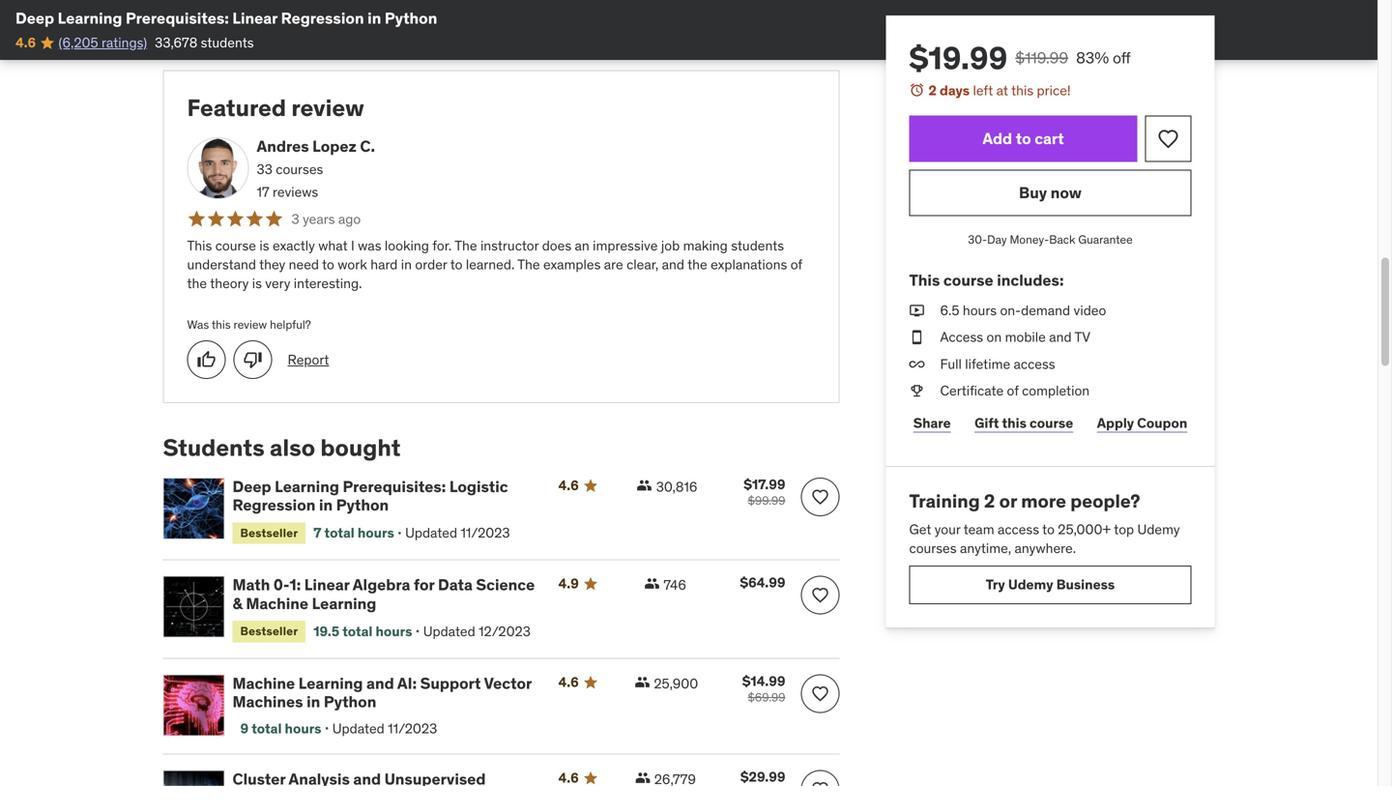 Task type: describe. For each thing, give the bounding box(es) containing it.
courses inside training 2 or more people? get your team access to 25,000+ top udemy courses anytime, anywhere.
[[909, 539, 957, 557]]

hours for 9 total hours
[[285, 720, 321, 737]]

0 horizontal spatial the
[[455, 237, 477, 254]]

0 vertical spatial 2
[[929, 82, 937, 99]]

deep for deep learning prerequisites: logistic regression in python
[[233, 477, 271, 496]]

mark as helpful image
[[197, 350, 216, 369]]

tv
[[1075, 328, 1091, 346]]

now
[[1051, 183, 1082, 203]]

mark as unhelpful image
[[243, 350, 263, 369]]

algebra
[[353, 575, 410, 595]]

1 horizontal spatial the
[[688, 256, 708, 273]]

to inside training 2 or more people? get your team access to 25,000+ top udemy courses anytime, anywhere.
[[1043, 520, 1055, 538]]

0 vertical spatial this
[[1011, 82, 1034, 99]]

clear,
[[627, 256, 659, 273]]

$64.99
[[740, 574, 786, 591]]

11/2023 for 7 total hours
[[461, 524, 510, 542]]

also
[[270, 433, 315, 462]]

xsmall image for certificate of completion
[[909, 381, 925, 400]]

83%
[[1076, 48, 1109, 68]]

years
[[303, 210, 335, 227]]

apply coupon
[[1097, 414, 1188, 432]]

python for deep learning prerequisites: linear regression in python
[[385, 8, 437, 28]]

746
[[664, 576, 686, 594]]

full lifetime access
[[940, 355, 1056, 373]]

hours for 7 total hours
[[358, 524, 394, 542]]

xsmall image for 746
[[644, 576, 660, 591]]

certificate
[[940, 382, 1004, 399]]

for
[[414, 575, 435, 595]]

(6,205
[[59, 34, 98, 51]]

access
[[940, 328, 983, 346]]

students
[[163, 433, 265, 462]]

0 vertical spatial access
[[1014, 355, 1056, 373]]

days
[[940, 82, 970, 99]]

report button
[[288, 350, 329, 369]]

bought
[[320, 433, 401, 462]]

demand
[[1021, 302, 1071, 319]]

includes:
[[997, 270, 1064, 290]]

python inside machine learning and ai: support vector machines in python
[[324, 692, 376, 712]]

this for this course includes:
[[909, 270, 940, 290]]

they
[[259, 256, 285, 273]]

xsmall image for 30,816
[[637, 478, 652, 493]]

4.9
[[559, 575, 579, 592]]

2 horizontal spatial course
[[1030, 414, 1074, 432]]

gift this course
[[975, 414, 1074, 432]]

deep for deep learning prerequisites: linear regression in python
[[15, 8, 54, 28]]

top
[[1114, 520, 1134, 538]]

2 days left at this price!
[[929, 82, 1071, 99]]

30,816
[[656, 478, 698, 495]]

students also bought
[[163, 433, 401, 462]]

try udemy business
[[986, 576, 1115, 593]]

xsmall image for full lifetime access
[[909, 355, 925, 374]]

regression for deep learning prerequisites: linear regression in python
[[281, 8, 364, 28]]

show more
[[163, 11, 236, 28]]

what
[[318, 237, 348, 254]]

lopez
[[312, 137, 357, 156]]

9
[[240, 720, 249, 737]]

course for is
[[215, 237, 256, 254]]

off
[[1113, 48, 1131, 68]]

2 vertical spatial total
[[252, 720, 282, 737]]

3
[[292, 210, 299, 227]]

full
[[940, 355, 962, 373]]

report
[[288, 351, 329, 368]]

logistic
[[449, 477, 508, 496]]

learning inside math 0-1: linear algebra for data science & machine learning
[[312, 594, 376, 613]]

bestseller for deep
[[240, 525, 298, 540]]

30-day money-back guarantee
[[968, 232, 1133, 247]]

explanations
[[711, 256, 787, 273]]

or
[[999, 489, 1017, 512]]

show
[[163, 11, 199, 28]]

does
[[542, 237, 572, 254]]

$14.99
[[742, 673, 786, 690]]

this for was this review helpful?
[[212, 317, 231, 332]]

python for deep learning prerequisites: logistic regression in python
[[336, 495, 389, 515]]

money-
[[1010, 232, 1049, 247]]

&
[[233, 594, 243, 613]]

anytime,
[[960, 539, 1012, 557]]

19.5 total hours
[[314, 623, 412, 640]]

vector
[[484, 673, 532, 693]]

learned.
[[466, 256, 515, 273]]

business
[[1057, 576, 1115, 593]]

course for includes:
[[944, 270, 994, 290]]

day
[[987, 232, 1007, 247]]

hard
[[371, 256, 398, 273]]

1 vertical spatial review
[[234, 317, 267, 332]]

gift this course link
[[971, 404, 1078, 443]]

and inside machine learning and ai: support vector machines in python
[[367, 673, 394, 693]]

prerequisites: for linear
[[126, 8, 229, 28]]

anywhere.
[[1015, 539, 1076, 557]]

people?
[[1071, 489, 1141, 512]]

2 horizontal spatial and
[[1049, 328, 1072, 346]]

in inside deep learning prerequisites: logistic regression in python
[[319, 495, 333, 515]]

job
[[661, 237, 680, 254]]

this for gift this course
[[1002, 414, 1027, 432]]

30-
[[968, 232, 987, 247]]

need
[[289, 256, 319, 273]]

very
[[265, 275, 290, 292]]

show more button
[[163, 0, 255, 39]]

of inside 'this course is exactly what i was looking for. the instructor does an impressive job making students understand they need to work hard in order to learned. the examples are clear, and the explanations of the theory is very interesting.'
[[791, 256, 802, 273]]

back
[[1049, 232, 1076, 247]]

on-
[[1000, 302, 1021, 319]]

data
[[438, 575, 473, 595]]

$99.99
[[748, 493, 786, 508]]

order
[[415, 256, 447, 273]]

featured review
[[187, 93, 364, 122]]

0 vertical spatial review
[[291, 93, 364, 122]]

are
[[604, 256, 623, 273]]

updated for python
[[405, 524, 457, 542]]

get
[[909, 520, 931, 538]]

7
[[314, 524, 321, 542]]

machine learning and ai: support vector machines in python
[[233, 673, 532, 712]]

work
[[338, 256, 367, 273]]

11/2023 for 9 total hours
[[388, 720, 437, 737]]

1 horizontal spatial the
[[518, 256, 540, 273]]



Task type: vqa. For each thing, say whether or not it's contained in the screenshot.
Design
no



Task type: locate. For each thing, give the bounding box(es) containing it.
xsmall image right show more
[[239, 12, 255, 27]]

the down making
[[688, 256, 708, 273]]

2 left 'or'
[[984, 489, 995, 512]]

0 horizontal spatial students
[[201, 34, 254, 51]]

0 vertical spatial the
[[455, 237, 477, 254]]

deep learning prerequisites: logistic regression in python
[[233, 477, 508, 515]]

0 vertical spatial courses
[[276, 160, 323, 178]]

7 total hours
[[314, 524, 394, 542]]

courses up reviews
[[276, 160, 323, 178]]

math 0-1: linear algebra for data science & machine learning link
[[233, 575, 535, 613]]

2 vertical spatial this
[[1002, 414, 1027, 432]]

0 horizontal spatial course
[[215, 237, 256, 254]]

xsmall image for 6.5 hours on-demand video
[[909, 301, 925, 320]]

1 vertical spatial and
[[1049, 328, 1072, 346]]

theory
[[210, 275, 249, 292]]

2 vertical spatial updated
[[332, 720, 385, 737]]

is up they
[[259, 237, 269, 254]]

total for algebra
[[342, 623, 373, 640]]

prerequisites: up the 33,678
[[126, 8, 229, 28]]

this
[[187, 237, 212, 254], [909, 270, 940, 290]]

learning up (6,205
[[58, 8, 122, 28]]

deep inside deep learning prerequisites: logistic regression in python
[[233, 477, 271, 496]]

xsmall image for access on mobile and tv
[[909, 328, 925, 347]]

machine right &
[[246, 594, 309, 613]]

hours for 19.5 total hours
[[376, 623, 412, 640]]

1 vertical spatial this
[[212, 317, 231, 332]]

33,678 students
[[155, 34, 254, 51]]

on
[[987, 328, 1002, 346]]

0 horizontal spatial linear
[[232, 8, 278, 28]]

$19.99 $119.99 83% off
[[909, 39, 1131, 77]]

0 vertical spatial the
[[688, 256, 708, 273]]

mobile
[[1005, 328, 1046, 346]]

1 bestseller from the top
[[240, 525, 298, 540]]

support
[[420, 673, 481, 693]]

completion
[[1022, 382, 1090, 399]]

students down deep learning prerequisites: linear regression in python
[[201, 34, 254, 51]]

1 horizontal spatial review
[[291, 93, 364, 122]]

xsmall image left access
[[909, 328, 925, 347]]

0 vertical spatial total
[[324, 524, 355, 542]]

1 vertical spatial 11/2023
[[388, 720, 437, 737]]

0 vertical spatial deep
[[15, 8, 54, 28]]

linear up the 33,678 students
[[232, 8, 278, 28]]

i
[[351, 237, 355, 254]]

1 vertical spatial updated 11/2023
[[332, 720, 437, 737]]

1 horizontal spatial more
[[1021, 489, 1067, 512]]

linear
[[232, 8, 278, 28], [304, 575, 350, 595]]

courses inside andres lopez c. 33 courses 17 reviews
[[276, 160, 323, 178]]

$19.99
[[909, 39, 1008, 77]]

buy now button
[[909, 170, 1192, 216]]

1 vertical spatial linear
[[304, 575, 350, 595]]

1 horizontal spatial students
[[731, 237, 784, 254]]

more right 'or'
[[1021, 489, 1067, 512]]

0 vertical spatial machine
[[246, 594, 309, 613]]

xsmall image inside show more button
[[239, 12, 255, 27]]

19.5
[[314, 623, 339, 640]]

0 horizontal spatial prerequisites:
[[126, 8, 229, 28]]

course
[[215, 237, 256, 254], [944, 270, 994, 290], [1030, 414, 1074, 432]]

udemy
[[1138, 520, 1180, 538], [1008, 576, 1054, 593]]

updated 11/2023 down logistic
[[405, 524, 510, 542]]

wishlist image
[[811, 487, 830, 507]]

0 vertical spatial and
[[662, 256, 685, 273]]

updated 11/2023 down machine learning and ai: support vector machines in python link
[[332, 720, 437, 737]]

1 vertical spatial courses
[[909, 539, 957, 557]]

0 horizontal spatial more
[[202, 11, 236, 28]]

is
[[259, 237, 269, 254], [252, 275, 262, 292]]

instructor
[[480, 237, 539, 254]]

this right was
[[212, 317, 231, 332]]

machine up 9 total hours
[[233, 673, 295, 693]]

access down 'or'
[[998, 520, 1040, 538]]

1 vertical spatial is
[[252, 275, 262, 292]]

to up 'interesting.'
[[322, 256, 334, 273]]

0 vertical spatial prerequisites:
[[126, 8, 229, 28]]

hours
[[963, 302, 997, 319], [358, 524, 394, 542], [376, 623, 412, 640], [285, 720, 321, 737]]

xsmall image for 25,900
[[635, 674, 650, 690]]

0 vertical spatial 11/2023
[[461, 524, 510, 542]]

course up understand
[[215, 237, 256, 254]]

courses down get
[[909, 539, 957, 557]]

0 vertical spatial linear
[[232, 8, 278, 28]]

2 vertical spatial python
[[324, 692, 376, 712]]

gift
[[975, 414, 999, 432]]

the down understand
[[187, 275, 207, 292]]

1 vertical spatial the
[[518, 256, 540, 273]]

1 vertical spatial prerequisites:
[[343, 477, 446, 496]]

updated down machine learning and ai: support vector machines in python
[[332, 720, 385, 737]]

updated 11/2023 for 7 total hours
[[405, 524, 510, 542]]

1 vertical spatial more
[[1021, 489, 1067, 512]]

understand
[[187, 256, 256, 273]]

bestseller left 7
[[240, 525, 298, 540]]

alarm image
[[909, 82, 925, 98]]

2 right alarm image
[[929, 82, 937, 99]]

0 vertical spatial of
[[791, 256, 802, 273]]

course down completion
[[1030, 414, 1074, 432]]

2 bestseller from the top
[[240, 624, 298, 639]]

students
[[201, 34, 254, 51], [731, 237, 784, 254]]

2 inside training 2 or more people? get your team access to 25,000+ top udemy courses anytime, anywhere.
[[984, 489, 995, 512]]

0 vertical spatial students
[[201, 34, 254, 51]]

1 vertical spatial 2
[[984, 489, 995, 512]]

price!
[[1037, 82, 1071, 99]]

more inside training 2 or more people? get your team access to 25,000+ top udemy courses anytime, anywhere.
[[1021, 489, 1067, 512]]

1 horizontal spatial deep
[[233, 477, 271, 496]]

training 2 or more people? get your team access to 25,000+ top udemy courses anytime, anywhere.
[[909, 489, 1180, 557]]

hours down deep learning prerequisites: logistic regression in python
[[358, 524, 394, 542]]

machine
[[246, 594, 309, 613], [233, 673, 295, 693]]

buy
[[1019, 183, 1047, 203]]

0 vertical spatial updated
[[405, 524, 457, 542]]

learning inside machine learning and ai: support vector machines in python
[[299, 673, 363, 693]]

1 vertical spatial regression
[[233, 495, 316, 515]]

1 horizontal spatial and
[[662, 256, 685, 273]]

bestseller down &
[[240, 624, 298, 639]]

reviews
[[273, 183, 318, 201]]

learning for machine learning and ai: support vector machines in python
[[299, 673, 363, 693]]

0 horizontal spatial 11/2023
[[388, 720, 437, 737]]

students up explanations
[[731, 237, 784, 254]]

to left cart
[[1016, 129, 1031, 148]]

hours down the machines
[[285, 720, 321, 737]]

machine inside math 0-1: linear algebra for data science & machine learning
[[246, 594, 309, 613]]

learning down "19.5" at bottom left
[[299, 673, 363, 693]]

0 vertical spatial is
[[259, 237, 269, 254]]

0 horizontal spatial courses
[[276, 160, 323, 178]]

course up '6.5'
[[944, 270, 994, 290]]

4.6 right vector
[[559, 673, 579, 691]]

for.
[[432, 237, 452, 254]]

more up the 33,678 students
[[202, 11, 236, 28]]

access inside training 2 or more people? get your team access to 25,000+ top udemy courses anytime, anywhere.
[[998, 520, 1040, 538]]

1 horizontal spatial 11/2023
[[461, 524, 510, 542]]

c.
[[360, 137, 375, 156]]

andres lopez candanedo image
[[187, 137, 249, 199]]

learning down also
[[275, 477, 339, 496]]

17
[[257, 183, 269, 201]]

ratings)
[[102, 34, 147, 51]]

0 vertical spatial bestseller
[[240, 525, 298, 540]]

udemy right try
[[1008, 576, 1054, 593]]

1 horizontal spatial this
[[909, 270, 940, 290]]

0 vertical spatial more
[[202, 11, 236, 28]]

1 horizontal spatial course
[[944, 270, 994, 290]]

this for this course is exactly what i was looking for. the instructor does an impressive job making students understand they need to work hard in order to learned. the examples are clear, and the explanations of the theory is very interesting.
[[187, 237, 212, 254]]

bestseller
[[240, 525, 298, 540], [240, 624, 298, 639]]

learning for deep learning prerequisites: linear regression in python
[[58, 8, 122, 28]]

guarantee
[[1078, 232, 1133, 247]]

4.6 for machine learning and ai: support vector machines in python
[[559, 673, 579, 691]]

0 horizontal spatial deep
[[15, 8, 54, 28]]

xsmall image
[[239, 12, 255, 27], [909, 328, 925, 347], [909, 381, 925, 400], [637, 478, 652, 493]]

prerequisites: down the bought
[[343, 477, 446, 496]]

wishlist image
[[1157, 127, 1180, 150], [811, 586, 830, 605], [811, 684, 830, 703], [811, 780, 830, 786]]

featured
[[187, 93, 286, 122]]

1 vertical spatial 4.6
[[559, 477, 579, 494]]

of
[[791, 256, 802, 273], [1007, 382, 1019, 399]]

1 horizontal spatial udemy
[[1138, 520, 1180, 538]]

2 vertical spatial course
[[1030, 414, 1074, 432]]

0 vertical spatial course
[[215, 237, 256, 254]]

33,678
[[155, 34, 198, 51]]

add to cart button
[[909, 116, 1138, 162]]

1 vertical spatial the
[[187, 275, 207, 292]]

more inside show more button
[[202, 11, 236, 28]]

is left 'very'
[[252, 275, 262, 292]]

1 vertical spatial machine
[[233, 673, 295, 693]]

1 vertical spatial updated
[[423, 623, 475, 640]]

1 vertical spatial students
[[731, 237, 784, 254]]

review up lopez on the left top of the page
[[291, 93, 364, 122]]

course inside 'this course is exactly what i was looking for. the instructor does an impressive job making students understand they need to work hard in order to learned. the examples are clear, and the explanations of the theory is very interesting.'
[[215, 237, 256, 254]]

in inside machine learning and ai: support vector machines in python
[[307, 692, 320, 712]]

this course is exactly what i was looking for. the instructor does an impressive job making students understand they need to work hard in order to learned. the examples are clear, and the explanations of the theory is very interesting.
[[187, 237, 802, 292]]

lifetime
[[965, 355, 1011, 373]]

1 vertical spatial bestseller
[[240, 624, 298, 639]]

training
[[909, 489, 980, 512]]

1 vertical spatial total
[[342, 623, 373, 640]]

regression inside deep learning prerequisites: logistic regression in python
[[233, 495, 316, 515]]

learning for deep learning prerequisites: logistic regression in python
[[275, 477, 339, 496]]

11/2023 down ai:
[[388, 720, 437, 737]]

1 horizontal spatial prerequisites:
[[343, 477, 446, 496]]

0 vertical spatial 4.6
[[15, 34, 36, 51]]

and down job
[[662, 256, 685, 273]]

and left tv
[[1049, 328, 1072, 346]]

0 horizontal spatial this
[[187, 237, 212, 254]]

helpful?
[[270, 317, 311, 332]]

apply
[[1097, 414, 1134, 432]]

learning inside deep learning prerequisites: logistic regression in python
[[275, 477, 339, 496]]

(6,205 ratings)
[[59, 34, 147, 51]]

hours down math 0-1: linear algebra for data science & machine learning link
[[376, 623, 412, 640]]

your
[[935, 520, 961, 538]]

python
[[385, 8, 437, 28], [336, 495, 389, 515], [324, 692, 376, 712]]

3 years ago
[[292, 210, 361, 227]]

the right for. on the top of page
[[455, 237, 477, 254]]

25,900
[[654, 675, 698, 692]]

machines
[[233, 692, 303, 712]]

buy now
[[1019, 183, 1082, 203]]

was
[[358, 237, 381, 254]]

regression for deep learning prerequisites: logistic regression in python
[[233, 495, 316, 515]]

udemy right top
[[1138, 520, 1180, 538]]

ago
[[338, 210, 361, 227]]

total right "19.5" at bottom left
[[342, 623, 373, 640]]

math 0-1: linear algebra for data science & machine learning
[[233, 575, 535, 613]]

was
[[187, 317, 209, 332]]

students inside 'this course is exactly what i was looking for. the instructor does an impressive job making students understand they need to work hard in order to learned. the examples are clear, and the explanations of the theory is very interesting.'
[[731, 237, 784, 254]]

prerequisites: inside deep learning prerequisites: logistic regression in python
[[343, 477, 446, 496]]

0 horizontal spatial of
[[791, 256, 802, 273]]

deep learning prerequisites: linear regression in python
[[15, 8, 437, 28]]

this inside 'this course is exactly what i was looking for. the instructor does an impressive job making students understand they need to work hard in order to learned. the examples are clear, and the explanations of the theory is very interesting.'
[[187, 237, 212, 254]]

bestseller for math
[[240, 624, 298, 639]]

to down for. on the top of page
[[450, 256, 463, 273]]

2 vertical spatial 4.6
[[559, 673, 579, 691]]

and inside 'this course is exactly what i was looking for. the instructor does an impressive job making students understand they need to work hard in order to learned. the examples are clear, and the explanations of the theory is very interesting.'
[[662, 256, 685, 273]]

updated 11/2023 for 9 total hours
[[332, 720, 437, 737]]

total right 7
[[324, 524, 355, 542]]

this
[[1011, 82, 1034, 99], [212, 317, 231, 332], [1002, 414, 1027, 432]]

0 horizontal spatial review
[[234, 317, 267, 332]]

machine inside machine learning and ai: support vector machines in python
[[233, 673, 295, 693]]

1 vertical spatial udemy
[[1008, 576, 1054, 593]]

1 horizontal spatial of
[[1007, 382, 1019, 399]]

4.6 right logistic
[[559, 477, 579, 494]]

0 vertical spatial python
[[385, 8, 437, 28]]

0 vertical spatial updated 11/2023
[[405, 524, 510, 542]]

updated down data
[[423, 623, 475, 640]]

1 horizontal spatial courses
[[909, 539, 957, 557]]

prerequisites: for logistic
[[343, 477, 446, 496]]

0 vertical spatial udemy
[[1138, 520, 1180, 538]]

0 horizontal spatial 2
[[929, 82, 937, 99]]

1 vertical spatial this
[[909, 270, 940, 290]]

learning up "19.5" at bottom left
[[312, 594, 376, 613]]

total for regression
[[324, 524, 355, 542]]

xsmall image left 30,816
[[637, 478, 652, 493]]

0 vertical spatial regression
[[281, 8, 364, 28]]

11/2023 down logistic
[[461, 524, 510, 542]]

linear for algebra
[[304, 575, 350, 595]]

prerequisites:
[[126, 8, 229, 28], [343, 477, 446, 496]]

this right at
[[1011, 82, 1034, 99]]

0 horizontal spatial udemy
[[1008, 576, 1054, 593]]

1 vertical spatial of
[[1007, 382, 1019, 399]]

the
[[688, 256, 708, 273], [187, 275, 207, 292]]

1 horizontal spatial 2
[[984, 489, 995, 512]]

in inside 'this course is exactly what i was looking for. the instructor does an impressive job making students understand they need to work hard in order to learned. the examples are clear, and the explanations of the theory is very interesting.'
[[401, 256, 412, 273]]

ai:
[[397, 673, 417, 693]]

access down mobile
[[1014, 355, 1056, 373]]

to inside the add to cart button
[[1016, 129, 1031, 148]]

updated 11/2023
[[405, 524, 510, 542], [332, 720, 437, 737]]

andres
[[257, 137, 309, 156]]

and left ai:
[[367, 673, 394, 693]]

linear right 1:
[[304, 575, 350, 595]]

udemy inside training 2 or more people? get your team access to 25,000+ top udemy courses anytime, anywhere.
[[1138, 520, 1180, 538]]

python inside deep learning prerequisites: logistic regression in python
[[336, 495, 389, 515]]

examples
[[543, 256, 601, 273]]

share button
[[909, 404, 955, 443]]

hours right '6.5'
[[963, 302, 997, 319]]

of right explanations
[[791, 256, 802, 273]]

1 vertical spatial access
[[998, 520, 1040, 538]]

of down full lifetime access
[[1007, 382, 1019, 399]]

0 horizontal spatial the
[[187, 275, 207, 292]]

review up mark as unhelpful image
[[234, 317, 267, 332]]

linear for regression
[[232, 8, 278, 28]]

1 vertical spatial course
[[944, 270, 994, 290]]

1 vertical spatial python
[[336, 495, 389, 515]]

was this review helpful?
[[187, 317, 311, 332]]

9 total hours
[[240, 720, 321, 737]]

the down 'instructor' at the top left of page
[[518, 256, 540, 273]]

to
[[1016, 129, 1031, 148], [322, 256, 334, 273], [450, 256, 463, 273], [1043, 520, 1055, 538]]

deep
[[15, 8, 54, 28], [233, 477, 271, 496]]

xsmall image up the share at bottom right
[[909, 381, 925, 400]]

0 vertical spatial this
[[187, 237, 212, 254]]

total right 9
[[252, 720, 282, 737]]

2 vertical spatial and
[[367, 673, 394, 693]]

1 vertical spatial deep
[[233, 477, 271, 496]]

to up anywhere.
[[1043, 520, 1055, 538]]

4.6
[[15, 34, 36, 51], [559, 477, 579, 494], [559, 673, 579, 691]]

linear inside math 0-1: linear algebra for data science & machine learning
[[304, 575, 350, 595]]

0-
[[274, 575, 290, 595]]

1 horizontal spatial linear
[[304, 575, 350, 595]]

this right gift
[[1002, 414, 1027, 432]]

4.6 left (6,205
[[15, 34, 36, 51]]

6.5
[[940, 302, 960, 319]]

share
[[913, 414, 951, 432]]

team
[[964, 520, 995, 538]]

xsmall image
[[909, 301, 925, 320], [909, 355, 925, 374], [644, 576, 660, 591], [635, 674, 650, 690], [635, 770, 651, 786]]

coupon
[[1137, 414, 1188, 432]]

4.6 for deep learning prerequisites: logistic regression in python
[[559, 477, 579, 494]]

updated up "for"
[[405, 524, 457, 542]]

andres lopez c. 33 courses 17 reviews
[[257, 137, 375, 201]]

add to cart
[[983, 129, 1064, 148]]

updated for data
[[423, 623, 475, 640]]

at
[[997, 82, 1008, 99]]

0 horizontal spatial and
[[367, 673, 394, 693]]



